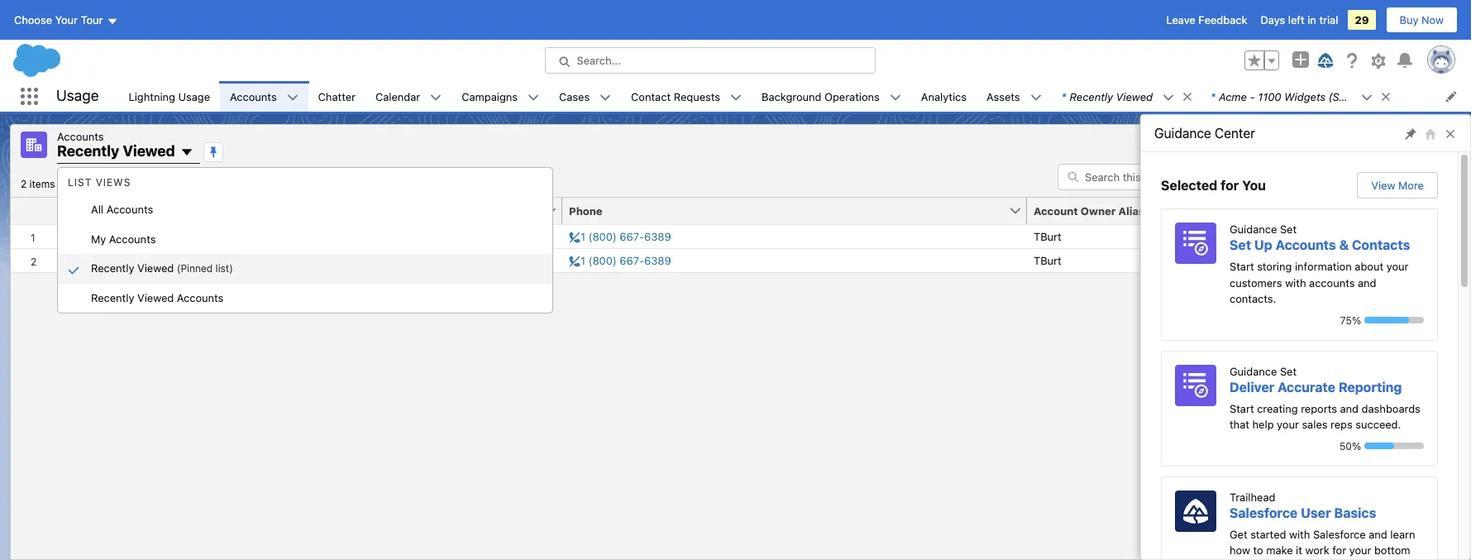 Task type: vqa. For each thing, say whether or not it's contained in the screenshot.
* amy jordan (sample) | lead
no



Task type: describe. For each thing, give the bounding box(es) containing it.
phone
[[569, 204, 603, 217]]

for inside trailhead salesforce user basics get started with salesforce and learn how to make it work for your bottom line.
[[1333, 544, 1347, 557]]

action element
[[1418, 197, 1461, 225]]

set for set
[[1281, 223, 1297, 236]]

buy
[[1400, 13, 1419, 26]]

salesforce user basics button
[[1230, 505, 1377, 520]]

account owner alias button
[[1028, 197, 1400, 224]]

* for * acme - 1100 widgets (sample) | opportunity
[[1211, 90, 1216, 103]]

views
[[96, 176, 131, 189]]

that
[[1230, 418, 1250, 431]]

line.
[[1230, 560, 1251, 560]]

start inside guidance set deliver accurate reporting start creating reports and dashboards that help your sales reps succeed.
[[1230, 402, 1255, 415]]

global
[[93, 254, 125, 267]]

text default image up new button
[[1381, 91, 1392, 102]]

get
[[1230, 527, 1248, 541]]

list views
[[68, 176, 131, 189]]

your
[[55, 13, 78, 26]]

deliver
[[1230, 379, 1275, 394]]

background operations
[[762, 90, 880, 103]]

contact requests list item
[[621, 81, 752, 112]]

trailhead
[[1230, 490, 1276, 503]]

accurate
[[1278, 379, 1336, 394]]

operations
[[825, 90, 880, 103]]

calendar
[[376, 90, 420, 103]]

choose
[[14, 13, 52, 26]]

&
[[1340, 237, 1349, 252]]

•
[[58, 177, 62, 190]]

* acme - 1100 widgets (sample) | opportunity
[[1211, 90, 1445, 103]]

cases list item
[[549, 81, 621, 112]]

action image
[[1418, 197, 1461, 224]]

my accounts
[[91, 232, 156, 245]]

guidance for guidance set deliver accurate reporting start creating reports and dashboards that help your sales reps succeed.
[[1230, 364, 1278, 378]]

with inside trailhead salesforce user basics get started with salesforce and learn how to make it work for your bottom line.
[[1290, 527, 1311, 541]]

list
[[68, 176, 92, 189]]

calendar list item
[[366, 81, 452, 112]]

succeed.
[[1356, 418, 1402, 431]]

sales
[[1302, 418, 1328, 431]]

updated
[[65, 177, 105, 190]]

progress bar progress bar for set up accounts & contacts
[[1365, 317, 1425, 323]]

-
[[1251, 90, 1256, 103]]

days left in trial
[[1261, 13, 1339, 26]]

guidance for guidance center
[[1155, 126, 1212, 141]]

contact
[[631, 90, 671, 103]]

accounts inside list item
[[230, 90, 277, 103]]

reporting
[[1339, 379, 1403, 394]]

owner
[[1081, 204, 1116, 217]]

with inside "guidance set set up accounts & contacts start storing information about your customers with accounts and contacts."
[[1286, 276, 1307, 289]]

recently for recently viewed
[[57, 142, 119, 160]]

and for basics
[[1369, 527, 1388, 541]]

phone button
[[563, 197, 1009, 224]]

set for deliver
[[1281, 364, 1297, 378]]

leave feedback
[[1167, 13, 1248, 26]]

guidance center
[[1155, 126, 1256, 141]]

how
[[1230, 544, 1251, 557]]

analytics
[[921, 90, 967, 103]]

new button
[[1340, 132, 1388, 157]]

assets
[[987, 90, 1021, 103]]

text default image for background operations
[[890, 92, 902, 103]]

* for * recently viewed
[[1062, 90, 1067, 103]]

analytics link
[[912, 81, 977, 112]]

reports
[[1302, 402, 1338, 415]]

viewed for recently viewed
[[123, 142, 175, 160]]

contacts
[[1353, 237, 1411, 252]]

opportunity
[[1384, 90, 1445, 103]]

basics
[[1335, 505, 1377, 520]]

list)
[[216, 262, 233, 274]]

lightning usage link
[[119, 81, 220, 112]]

make
[[1267, 544, 1294, 557]]

list containing lightning usage
[[119, 81, 1472, 112]]

guidance set deliver accurate reporting start creating reports and dashboards that help your sales reps succeed.
[[1230, 364, 1421, 431]]

selected for you
[[1162, 178, 1267, 193]]

recently viewed
[[57, 142, 175, 160]]

lightning usage
[[129, 90, 210, 103]]

1 list item from the left
[[1052, 81, 1201, 112]]

center
[[1215, 126, 1256, 141]]

recently inside list
[[1070, 90, 1114, 103]]

more
[[1399, 179, 1425, 192]]

user
[[1301, 505, 1332, 520]]

seconds
[[136, 177, 175, 190]]

1 vertical spatial (sample)
[[125, 230, 170, 243]]

all
[[91, 203, 104, 216]]

2 items • updated a few seconds ago
[[21, 177, 196, 190]]

alias
[[1119, 204, 1145, 217]]

Search Recently Viewed list view. search field
[[1058, 163, 1257, 190]]

text default image for campaigns
[[528, 92, 539, 103]]

recently viewed accounts link
[[58, 283, 553, 313]]

set up accounts & contacts button
[[1230, 237, 1411, 252]]

item number image
[[11, 197, 60, 224]]

recently viewed|accounts|list view element
[[10, 124, 1462, 560]]

guidance for guidance set set up accounts & contacts start storing information about your customers with accounts and contacts.
[[1230, 223, 1278, 236]]

0 vertical spatial acme
[[1219, 90, 1248, 103]]

background
[[762, 90, 822, 103]]

(pinned
[[177, 262, 213, 274]]

media
[[128, 254, 159, 267]]

all accounts
[[91, 203, 153, 216]]

my accounts link
[[58, 225, 553, 254]]

buy now button
[[1386, 7, 1459, 33]]

start inside "guidance set set up accounts & contacts start storing information about your customers with accounts and contacts."
[[1230, 260, 1255, 273]]

choose your tour
[[14, 13, 103, 26]]

progress bar image
[[1365, 317, 1410, 323]]

text default image for contact requests
[[731, 92, 742, 103]]

in
[[1308, 13, 1317, 26]]

text default image for calendar
[[430, 92, 442, 103]]

cases
[[559, 90, 590, 103]]

accounts list item
[[220, 81, 308, 112]]

cases link
[[549, 81, 600, 112]]

1 vertical spatial set
[[1230, 237, 1252, 252]]

list view controls image
[[1260, 163, 1296, 190]]

choose your tour button
[[13, 7, 119, 33]]

global media (sample) link
[[93, 254, 207, 267]]



Task type: locate. For each thing, give the bounding box(es) containing it.
None search field
[[1058, 163, 1257, 190]]

acme inside recently viewed grid
[[93, 230, 122, 243]]

your down creating
[[1277, 418, 1300, 431]]

viewed inside recently viewed accounts link
[[137, 291, 174, 304]]

salesforce down trailhead
[[1230, 505, 1298, 520]]

0 vertical spatial salesforce
[[1230, 505, 1298, 520]]

acme (sample)
[[93, 230, 170, 243]]

recently viewed grid
[[11, 197, 1461, 273]]

1 horizontal spatial account
[[1034, 204, 1078, 217]]

0 horizontal spatial for
[[1221, 178, 1240, 193]]

0 vertical spatial and
[[1358, 276, 1377, 289]]

now
[[1422, 13, 1444, 26]]

accounts | list views list box
[[58, 170, 553, 313]]

1 horizontal spatial usage
[[178, 90, 210, 103]]

1 vertical spatial start
[[1230, 402, 1255, 415]]

0 vertical spatial for
[[1221, 178, 1240, 193]]

1 vertical spatial salesforce
[[1314, 527, 1366, 541]]

0 vertical spatial start
[[1230, 260, 1255, 273]]

dashboards
[[1362, 402, 1421, 415]]

progress bar progress bar
[[1365, 317, 1425, 323], [1365, 443, 1425, 449]]

storing
[[1258, 260, 1293, 273]]

0 vertical spatial with
[[1286, 276, 1307, 289]]

2 vertical spatial guidance
[[1230, 364, 1278, 378]]

guidance set set up accounts & contacts start storing information about your customers with accounts and contacts.
[[1230, 223, 1411, 305]]

contact requests
[[631, 90, 721, 103]]

all accounts link
[[58, 195, 553, 225]]

0 horizontal spatial *
[[1062, 90, 1067, 103]]

list item
[[1052, 81, 1201, 112], [1201, 81, 1445, 112]]

1 vertical spatial for
[[1333, 544, 1347, 557]]

start up customers
[[1230, 260, 1255, 273]]

chatter
[[318, 90, 356, 103]]

set inside guidance set deliver accurate reporting start creating reports and dashboards that help your sales reps succeed.
[[1281, 364, 1297, 378]]

1 vertical spatial your
[[1277, 418, 1300, 431]]

text default image
[[1182, 91, 1194, 102], [1381, 91, 1392, 102], [287, 92, 298, 103], [430, 92, 442, 103], [600, 92, 612, 103], [731, 92, 742, 103]]

progress bar image
[[1365, 443, 1395, 449]]

leave feedback link
[[1167, 13, 1248, 26]]

recently for recently viewed (pinned list)
[[91, 261, 134, 275]]

and inside "guidance set set up accounts & contacts start storing information about your customers with accounts and contacts."
[[1358, 276, 1377, 289]]

2 text default image from the left
[[890, 92, 902, 103]]

start
[[1230, 260, 1255, 273], [1230, 402, 1255, 415]]

0 vertical spatial progress bar progress bar
[[1365, 317, 1425, 323]]

import
[[1403, 138, 1436, 151]]

lightning
[[129, 90, 175, 103]]

your down contacts
[[1387, 260, 1409, 273]]

acme (sample) link
[[93, 230, 170, 243]]

set up set up accounts & contacts 'button'
[[1281, 223, 1297, 236]]

1 horizontal spatial your
[[1350, 544, 1372, 557]]

(sample) up global media (sample) link
[[125, 230, 170, 243]]

and
[[1358, 276, 1377, 289], [1341, 402, 1359, 415], [1369, 527, 1388, 541]]

2 progress bar progress bar from the top
[[1365, 443, 1425, 449]]

items
[[29, 177, 55, 190]]

account owner alias element
[[1028, 197, 1428, 225]]

salesforce down "basics"
[[1314, 527, 1366, 541]]

recently for recently viewed accounts
[[91, 291, 134, 304]]

progress bar progress bar for deliver accurate reporting
[[1365, 443, 1425, 449]]

(sample) left list)
[[162, 254, 207, 267]]

guidance up "search recently viewed list view." search box
[[1155, 126, 1212, 141]]

text default image right calendar
[[430, 92, 442, 103]]

text default image for accounts
[[287, 92, 298, 103]]

requests
[[674, 90, 721, 103]]

account left the owner
[[1034, 204, 1078, 217]]

* recently viewed
[[1062, 90, 1153, 103]]

2 start from the top
[[1230, 402, 1255, 415]]

0 vertical spatial click to dial disabled image
[[569, 230, 672, 243]]

1 vertical spatial progress bar progress bar
[[1365, 443, 1425, 449]]

guidance inside "guidance set set up accounts & contacts start storing information about your customers with accounts and contacts."
[[1230, 223, 1278, 236]]

your inside trailhead salesforce user basics get started with salesforce and learn how to make it work for your bottom line.
[[1350, 544, 1372, 557]]

0 vertical spatial tburt
[[1034, 230, 1062, 243]]

2 * from the left
[[1211, 90, 1216, 103]]

usage up recently viewed
[[56, 87, 99, 104]]

leave
[[1167, 13, 1196, 26]]

progress bar progress bar down succeed. at bottom
[[1365, 443, 1425, 449]]

widgets
[[1285, 90, 1326, 103]]

started
[[1251, 527, 1287, 541]]

1 tburt from the top
[[1034, 230, 1062, 243]]

and for accurate
[[1341, 402, 1359, 415]]

recently down global
[[91, 291, 134, 304]]

guidance up up
[[1230, 223, 1278, 236]]

2 vertical spatial set
[[1281, 364, 1297, 378]]

2 list item from the left
[[1201, 81, 1445, 112]]

contacts.
[[1230, 292, 1277, 305]]

group
[[1245, 50, 1280, 70]]

1 horizontal spatial text default image
[[890, 92, 902, 103]]

1 vertical spatial click to dial disabled image
[[569, 254, 672, 267]]

acme up global
[[93, 230, 122, 243]]

1 horizontal spatial *
[[1211, 90, 1216, 103]]

guidance inside guidance set deliver accurate reporting start creating reports and dashboards that help your sales reps succeed.
[[1230, 364, 1278, 378]]

text default image for cases
[[600, 92, 612, 103]]

view
[[1372, 179, 1396, 192]]

assets link
[[977, 81, 1030, 112]]

to
[[1254, 544, 1264, 557]]

usage
[[56, 87, 99, 104], [178, 90, 210, 103]]

0 horizontal spatial acme
[[93, 230, 122, 243]]

account down a
[[93, 204, 138, 217]]

set left up
[[1230, 237, 1252, 252]]

background operations list item
[[752, 81, 912, 112]]

your left bottom
[[1350, 544, 1372, 557]]

usage inside list
[[178, 90, 210, 103]]

assets list item
[[977, 81, 1052, 112]]

information
[[1295, 260, 1352, 273]]

tburt
[[1034, 230, 1062, 243], [1034, 254, 1062, 267]]

trailhead salesforce user basics get started with salesforce and learn how to make it work for your bottom line.
[[1230, 490, 1416, 560]]

your
[[1387, 260, 1409, 273], [1277, 418, 1300, 431], [1350, 544, 1372, 557]]

search...
[[577, 54, 621, 67]]

and up bottom
[[1369, 527, 1388, 541]]

click to dial disabled image
[[569, 230, 672, 243], [569, 254, 672, 267]]

account for account owner alias
[[1034, 204, 1078, 217]]

0 horizontal spatial text default image
[[528, 92, 539, 103]]

2 click to dial disabled image from the top
[[569, 254, 672, 267]]

set up accurate
[[1281, 364, 1297, 378]]

and down the about
[[1358, 276, 1377, 289]]

view more
[[1372, 179, 1425, 192]]

1 account from the left
[[93, 204, 138, 217]]

accounts link
[[220, 81, 287, 112]]

list
[[119, 81, 1472, 112]]

1 vertical spatial guidance
[[1230, 223, 1278, 236]]

item number element
[[11, 197, 60, 225]]

recently viewed status
[[21, 177, 65, 190]]

my
[[91, 232, 106, 245]]

and inside guidance set deliver accurate reporting start creating reports and dashboards that help your sales reps succeed.
[[1341, 402, 1359, 415]]

viewed for recently viewed (pinned list)
[[137, 261, 174, 275]]

1 start from the top
[[1230, 260, 1255, 273]]

text default image inside accounts list item
[[287, 92, 298, 103]]

buy now
[[1400, 13, 1444, 26]]

recently down my accounts
[[91, 261, 134, 275]]

accounts
[[1310, 276, 1355, 289]]

phone element
[[563, 197, 1037, 225]]

global media (sample)
[[93, 254, 207, 267]]

1 horizontal spatial acme
[[1219, 90, 1248, 103]]

acme
[[1219, 90, 1248, 103], [93, 230, 122, 243]]

campaigns
[[462, 90, 518, 103]]

text default image inside cases list item
[[600, 92, 612, 103]]

new
[[1353, 138, 1375, 151]]

set
[[1281, 223, 1297, 236], [1230, 237, 1252, 252], [1281, 364, 1297, 378]]

2 vertical spatial (sample)
[[162, 254, 207, 267]]

2 tburt from the top
[[1034, 254, 1062, 267]]

2 vertical spatial your
[[1350, 544, 1372, 557]]

text default image left chatter 'link'
[[287, 92, 298, 103]]

ago
[[178, 177, 196, 190]]

2
[[21, 177, 27, 190]]

* up the "guidance center"
[[1211, 90, 1216, 103]]

campaigns list item
[[452, 81, 549, 112]]

account name button
[[87, 197, 544, 224]]

0 vertical spatial set
[[1281, 223, 1297, 236]]

your inside guidance set deliver accurate reporting start creating reports and dashboards that help your sales reps succeed.
[[1277, 418, 1300, 431]]

text default image inside campaigns list item
[[528, 92, 539, 103]]

text default image inside 'background operations' list item
[[890, 92, 902, 103]]

0 vertical spatial your
[[1387, 260, 1409, 273]]

background operations link
[[752, 81, 890, 112]]

with down the storing
[[1286, 276, 1307, 289]]

1 vertical spatial tburt
[[1034, 254, 1062, 267]]

learn
[[1391, 527, 1416, 541]]

and up reps
[[1341, 402, 1359, 415]]

accounts
[[230, 90, 277, 103], [57, 130, 104, 143], [106, 203, 153, 216], [109, 232, 156, 245], [1276, 237, 1337, 252], [177, 291, 224, 304]]

it
[[1297, 544, 1303, 557]]

1 * from the left
[[1062, 90, 1067, 103]]

acme left the -
[[1219, 90, 1248, 103]]

1 horizontal spatial salesforce
[[1314, 527, 1366, 541]]

text default image up the "guidance center"
[[1182, 91, 1194, 102]]

for right work
[[1333, 544, 1347, 557]]

about
[[1355, 260, 1384, 273]]

start up the "that" at the bottom of the page
[[1230, 402, 1255, 415]]

50%
[[1340, 440, 1362, 452]]

recently viewed (pinned list)
[[91, 261, 233, 275]]

few
[[117, 177, 133, 190]]

text default image left cases link
[[528, 92, 539, 103]]

tour
[[81, 13, 103, 26]]

viewed inside recently viewed|accounts|list view element
[[123, 142, 175, 160]]

work
[[1306, 544, 1330, 557]]

recently viewed accounts
[[91, 291, 224, 304]]

campaigns link
[[452, 81, 528, 112]]

reps
[[1331, 418, 1353, 431]]

text default image right operations
[[890, 92, 902, 103]]

name
[[141, 204, 171, 217]]

usage right lightning
[[178, 90, 210, 103]]

selected
[[1162, 178, 1218, 193]]

0 vertical spatial guidance
[[1155, 126, 1212, 141]]

accounts inside "guidance set set up accounts & contacts start storing information about your customers with accounts and contacts."
[[1276, 237, 1337, 252]]

1 vertical spatial acme
[[93, 230, 122, 243]]

1 vertical spatial with
[[1290, 527, 1311, 541]]

1 vertical spatial and
[[1341, 402, 1359, 415]]

left
[[1289, 13, 1305, 26]]

2 horizontal spatial your
[[1387, 260, 1409, 273]]

1 click to dial disabled image from the top
[[569, 230, 672, 243]]

with
[[1286, 276, 1307, 289], [1290, 527, 1311, 541]]

recently right assets list item
[[1070, 90, 1114, 103]]

0 horizontal spatial account
[[93, 204, 138, 217]]

1 horizontal spatial for
[[1333, 544, 1347, 557]]

account inside button
[[93, 204, 138, 217]]

text default image right requests
[[731, 92, 742, 103]]

2 account from the left
[[1034, 204, 1078, 217]]

days
[[1261, 13, 1286, 26]]

search... button
[[545, 47, 876, 74]]

*
[[1062, 90, 1067, 103], [1211, 90, 1216, 103]]

text default image right cases
[[600, 92, 612, 103]]

text default image inside calendar list item
[[430, 92, 442, 103]]

account name element
[[87, 197, 572, 225]]

1 progress bar progress bar from the top
[[1365, 317, 1425, 323]]

with up it
[[1290, 527, 1311, 541]]

feedback
[[1199, 13, 1248, 26]]

account name
[[93, 204, 171, 217]]

for left 'you' at right
[[1221, 178, 1240, 193]]

0 horizontal spatial usage
[[56, 87, 99, 104]]

0 horizontal spatial your
[[1277, 418, 1300, 431]]

text default image inside contact requests list item
[[731, 92, 742, 103]]

1 text default image from the left
[[528, 92, 539, 103]]

0 vertical spatial (sample)
[[1329, 90, 1374, 103]]

* right assets list item
[[1062, 90, 1067, 103]]

account owner alias
[[1034, 204, 1145, 217]]

creating
[[1258, 402, 1299, 415]]

0 horizontal spatial salesforce
[[1230, 505, 1298, 520]]

guidance up deliver
[[1230, 364, 1278, 378]]

|
[[1377, 90, 1381, 103]]

(sample) left |
[[1329, 90, 1374, 103]]

account inside 'button'
[[1034, 204, 1078, 217]]

your inside "guidance set set up accounts & contacts start storing information about your customers with accounts and contacts."
[[1387, 260, 1409, 273]]

text default image
[[528, 92, 539, 103], [890, 92, 902, 103]]

and inside trailhead salesforce user basics get started with salesforce and learn how to make it work for your bottom line.
[[1369, 527, 1388, 541]]

2 vertical spatial and
[[1369, 527, 1388, 541]]

account for account name
[[93, 204, 138, 217]]

29
[[1355, 13, 1370, 26]]

viewed for recently viewed accounts
[[137, 291, 174, 304]]

bottom
[[1375, 544, 1411, 557]]

progress bar progress bar right 75%
[[1365, 317, 1425, 323]]

recently up 'list'
[[57, 142, 119, 160]]



